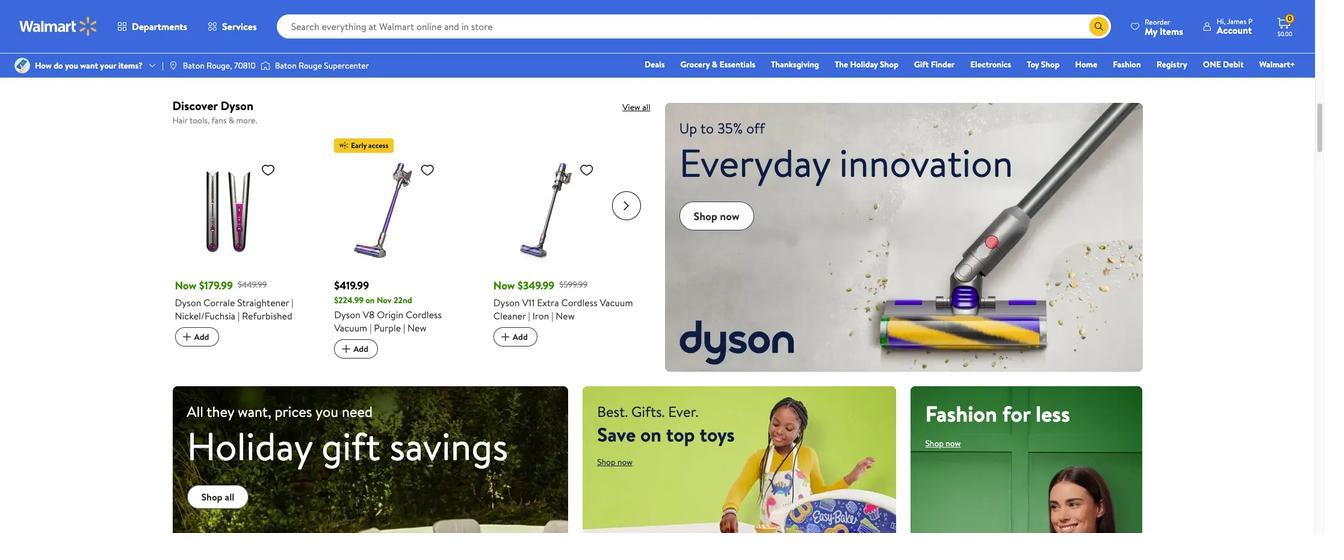 Task type: describe. For each thing, give the bounding box(es) containing it.
shop for everyday innovation
[[694, 209, 718, 224]]

| right iron
[[552, 309, 554, 323]]

top
[[667, 421, 695, 448]]

kors
[[1019, 11, 1037, 25]]

michael kors jet set travel signature crossbody handbag, female options
[[984, 11, 1112, 58]]

13
[[435, 11, 443, 25]]

1 horizontal spatial on
[[641, 421, 662, 448]]

save
[[598, 421, 636, 448]]

handbag,
[[1072, 25, 1112, 38]]

more.
[[236, 114, 257, 127]]

options link for restored apple iphone 13 - carrier unlocked - 128gb blue (refurbished)
[[337, 43, 386, 62]]

vacuum inside $419.99 $224.99 on nov 22nd dyson v8 origin  cordless vacuum | purple | new
[[334, 322, 368, 335]]

furnulem classic nightstand with 3 drawers, fabric dresser organizer vertical storage tower, stable bedroom end table with open shelf, white
[[660, 11, 800, 78]]

next slide for hero3across list image
[[612, 191, 641, 220]]

toy
[[1028, 58, 1040, 70]]

0 horizontal spatial -
[[378, 25, 382, 38]]

add button for $349.99
[[494, 327, 538, 347]]

thanksgiving
[[771, 58, 820, 70]]

essentials
[[720, 58, 756, 70]]

& inside discover dyson hair tools, fans & more.
[[229, 114, 234, 127]]

your
[[100, 60, 116, 72]]

holiday gift savings
[[187, 420, 508, 473]]

fans
[[212, 114, 227, 127]]

1 horizontal spatial holiday
[[851, 58, 879, 70]]

gift
[[915, 58, 929, 70]]

gel
[[822, 25, 837, 38]]

items
[[1160, 24, 1184, 38]]

add to cart image for now $179.99
[[180, 330, 194, 344]]

new inside the now $349.99 $599.99 dyson v11 extra cordless vacuum cleaner | iron | new
[[556, 309, 575, 323]]

access
[[369, 140, 389, 150]]

$599.99
[[560, 279, 588, 291]]

shelf,
[[686, 64, 709, 78]]

shop now link for fashion for less
[[926, 438, 961, 450]]

purple
[[374, 322, 401, 335]]

tools,
[[190, 114, 210, 127]]

white inside furnulem classic nightstand with 3 drawers, fabric dresser organizer vertical storage tower, stable bedroom end table with open shelf, white
[[712, 64, 736, 78]]

now for everyday
[[721, 209, 740, 224]]

search icon image
[[1095, 22, 1104, 31]]

grocery
[[681, 58, 710, 70]]

set for luggage
[[619, 0, 633, 5]]

thanksgiving link
[[766, 58, 825, 71]]

wheeled
[[545, 19, 581, 32]]

shop all
[[201, 491, 235, 504]]

6
[[213, 11, 218, 25]]

product group containing tripcomp hardshell luggage set 3-piece set(21/25/29) lightweight suitcase 4-wheeled travel case(pink)
[[499, 0, 643, 64]]

options inside costway 6 speed 660w dough hook whisk beater 6.3qt tilt- head food stand mixer white options
[[185, 46, 214, 58]]

add for $179.99
[[194, 331, 209, 343]]

costway 6 speed 660w dough hook whisk beater 6.3qt tilt- head food stand mixer white options
[[175, 11, 304, 58]]

speed
[[220, 11, 246, 25]]

jet
[[1039, 11, 1052, 25]]

dresser
[[735, 25, 767, 38]]

dyson inside the now $179.99 $449.99 dyson corrale straightener | nickel/fuchsia | refurbished
[[175, 296, 201, 309]]

product group containing restored apple iphone 13 - carrier unlocked - 128gb blue (refurbished)
[[337, 0, 482, 64]]

food
[[199, 38, 220, 51]]

dyson corrale straightener | nickel/fuchsia | refurbished image
[[175, 158, 280, 263]]

dyson inside discover dyson hair tools, fans & more.
[[221, 98, 254, 114]]

one
[[1204, 58, 1222, 70]]

james
[[1228, 16, 1247, 26]]

Walmart Site-Wide search field
[[277, 14, 1112, 39]]

registry link
[[1152, 58, 1194, 71]]

660w
[[248, 11, 274, 25]]

1 vertical spatial with
[[771, 51, 789, 64]]

blue
[[413, 25, 432, 38]]

piece
[[507, 5, 530, 19]]

now for now $349.99
[[494, 278, 515, 293]]

account
[[1218, 23, 1253, 37]]

add to cart image
[[339, 342, 354, 357]]

options link for tripcomp hardshell luggage set 3-piece set(21/25/29) lightweight suitcase 4-wheeled travel case(pink)
[[499, 24, 547, 43]]

dyson v11 extra cordless vacuum cleaner | iron | new image
[[494, 158, 599, 263]]

fashion link
[[1108, 58, 1147, 71]]

3
[[660, 25, 666, 38]]

options down drawers,
[[670, 46, 700, 58]]

shop now for everyday innovation
[[694, 209, 740, 224]]

corrale
[[204, 296, 235, 309]]

v8
[[363, 308, 375, 322]]

(refurbished)
[[337, 38, 394, 51]]

fashion for less
[[926, 399, 1071, 429]]

product group containing now $349.99
[[494, 133, 636, 360]]

product group containing twin mattress, madinog 10" hybrid gel memory foam individually pocket innerspring mattress twin
[[822, 0, 967, 64]]

how
[[35, 60, 52, 72]]

the holiday shop link
[[830, 58, 905, 71]]

restored apple iphone 13 - carrier unlocked - 128gb blue (refurbished) options
[[337, 11, 481, 58]]

options inside restored apple iphone 13 - carrier unlocked - 128gb blue (refurbished) options
[[346, 46, 376, 58]]

1 horizontal spatial -
[[445, 11, 449, 25]]

cordless inside $419.99 $224.99 on nov 22nd dyson v8 origin  cordless vacuum | purple | new
[[406, 308, 442, 322]]

 image for baton rouge supercenter
[[261, 60, 270, 72]]

hook
[[175, 25, 198, 38]]

options link for michael kors jet set travel signature crossbody handbag, female
[[984, 43, 1033, 62]]

table
[[747, 51, 769, 64]]

dyson inside the now $349.99 $599.99 dyson v11 extra cordless vacuum cleaner | iron | new
[[494, 296, 520, 309]]

departments button
[[107, 12, 198, 41]]

baton for baton rouge, 70810
[[183, 60, 205, 72]]

hair
[[173, 114, 188, 127]]

0 horizontal spatial twin
[[822, 11, 841, 25]]

0 vertical spatial &
[[712, 58, 718, 70]]

dyson v8 origin  cordless vacuum | purple | new image
[[334, 158, 440, 263]]

travel inside the michael kors jet set travel signature crossbody handbag, female options
[[1070, 11, 1095, 25]]

mattress,
[[843, 11, 882, 25]]

the holiday shop
[[835, 58, 899, 70]]

you
[[65, 60, 78, 72]]

product group containing $419.99
[[334, 133, 477, 360]]

walmart+ link
[[1255, 58, 1301, 71]]

add to favorites list, dyson v8 origin  cordless vacuum | purple | new image
[[420, 162, 435, 177]]

add for $349.99
[[513, 331, 528, 343]]

drawers,
[[668, 25, 705, 38]]

now for save
[[618, 456, 633, 468]]

gift
[[322, 420, 381, 473]]

22nd
[[394, 294, 412, 306]]

fashion for fashion
[[1114, 58, 1142, 70]]

 image for baton rouge, 70810
[[169, 61, 178, 70]]

view
[[623, 101, 641, 113]]

toy shop link
[[1022, 58, 1066, 71]]

baton rouge, 70810
[[183, 60, 256, 72]]

for
[[1003, 399, 1031, 429]]

costway
[[175, 11, 210, 25]]

options link for twin mattress, madinog 10" hybrid gel memory foam individually pocket innerspring mattress twin
[[822, 43, 871, 62]]

the
[[835, 58, 849, 70]]

fabric
[[707, 25, 733, 38]]

options link for furnulem classic nightstand with 3 drawers, fabric dresser organizer vertical storage tower, stable bedroom end table with open shelf, white
[[660, 43, 709, 62]]

| right purple
[[404, 322, 405, 335]]

signature
[[984, 25, 1024, 38]]

$179.99
[[199, 278, 233, 293]]

| right corrale
[[238, 309, 240, 323]]

$419.99
[[334, 278, 369, 293]]

grocery & essentials link
[[675, 58, 761, 71]]

crossbody
[[1026, 25, 1070, 38]]

0 horizontal spatial holiday
[[187, 420, 312, 473]]

add button for $179.99
[[175, 327, 219, 347]]



Task type: locate. For each thing, give the bounding box(es) containing it.
reorder my items
[[1145, 17, 1184, 38]]

2 horizontal spatial add button
[[494, 327, 538, 347]]

product group containing furnulem classic nightstand with 3 drawers, fabric dresser organizer vertical storage tower, stable bedroom end table with open shelf, white
[[660, 0, 805, 78]]

electronics link
[[966, 58, 1017, 71]]

shop for holiday gift savings
[[201, 491, 223, 504]]

on inside $419.99 $224.99 on nov 22nd dyson v8 origin  cordless vacuum | purple | new
[[366, 294, 375, 306]]

add
[[194, 331, 209, 343], [513, 331, 528, 343], [354, 343, 369, 355]]

dyson down $224.99
[[334, 308, 361, 322]]

0 horizontal spatial cordless
[[406, 308, 442, 322]]

1 horizontal spatial add to cart image
[[499, 330, 513, 344]]

 image down "head"
[[169, 61, 178, 70]]

set right jet at right
[[1055, 11, 1068, 25]]

1 horizontal spatial cordless
[[562, 296, 598, 309]]

add down nickel/fuchsia
[[194, 331, 209, 343]]

set for jet
[[1055, 11, 1068, 25]]

1 horizontal spatial fashion
[[1114, 58, 1142, 70]]

set inside the michael kors jet set travel signature crossbody handbag, female options
[[1055, 11, 1068, 25]]

twin up finder at the right top of the page
[[942, 38, 960, 51]]

0 horizontal spatial new
[[408, 322, 427, 335]]

holiday up 'shop all' link
[[187, 420, 312, 473]]

tower,
[[773, 38, 800, 51]]

1 vertical spatial &
[[229, 114, 234, 127]]

now $349.99 $599.99 dyson v11 extra cordless vacuum cleaner | iron | new
[[494, 278, 633, 323]]

baton left rouge
[[275, 60, 297, 72]]

tripcomp hardshell luggage set 3-piece set(21/25/29) lightweight suitcase 4-wheeled travel case(pink)
[[499, 0, 641, 45]]

mattress
[[903, 38, 940, 51]]

dyson left corrale
[[175, 296, 201, 309]]

& right shelf,
[[712, 58, 718, 70]]

1 add to cart image from the left
[[180, 330, 194, 344]]

deals
[[645, 58, 665, 70]]

0 vertical spatial holiday
[[851, 58, 879, 70]]

options link down "whisk"
[[175, 43, 224, 62]]

tilt-
[[283, 25, 300, 38]]

baton rouge supercenter
[[275, 60, 369, 72]]

1 now from the left
[[175, 278, 197, 293]]

1 horizontal spatial travel
[[1070, 11, 1095, 25]]

0 horizontal spatial fashion
[[926, 399, 998, 429]]

furnulem
[[660, 11, 700, 25]]

options link down drawers,
[[660, 43, 709, 62]]

stand
[[223, 38, 246, 51]]

128gb
[[384, 25, 411, 38]]

1 vertical spatial twin
[[942, 38, 960, 51]]

end
[[729, 51, 745, 64]]

1 horizontal spatial white
[[712, 64, 736, 78]]

set inside tripcomp hardshell luggage set 3-piece set(21/25/29) lightweight suitcase 4-wheeled travel case(pink)
[[619, 0, 633, 5]]

suitcase
[[499, 19, 533, 32]]

2 baton from the left
[[275, 60, 297, 72]]

white inside costway 6 speed 660w dough hook whisk beater 6.3qt tilt- head food stand mixer white options
[[275, 38, 299, 51]]

6.3qt
[[257, 25, 281, 38]]

add to favorites list, dyson v11 extra cordless vacuum cleaner | iron | new image
[[580, 162, 594, 177]]

product group containing now $179.99
[[175, 133, 317, 360]]

1 vertical spatial fashion
[[926, 399, 998, 429]]

now for now $179.99
[[175, 278, 197, 293]]

2 now from the left
[[494, 278, 515, 293]]

1 vertical spatial vacuum
[[334, 322, 368, 335]]

reorder
[[1145, 17, 1171, 27]]

want
[[80, 60, 98, 72]]

1 horizontal spatial twin
[[942, 38, 960, 51]]

0 vertical spatial all
[[643, 101, 651, 113]]

0 horizontal spatial add
[[194, 331, 209, 343]]

0 vertical spatial shop now link
[[680, 202, 754, 231]]

do
[[54, 60, 63, 72]]

4-
[[535, 19, 545, 32]]

options up the baton rouge, 70810
[[185, 46, 214, 58]]

now
[[721, 209, 740, 224], [946, 438, 961, 450], [618, 456, 633, 468]]

one debit link
[[1198, 58, 1250, 71]]

2 horizontal spatial shop now
[[926, 438, 961, 450]]

1 horizontal spatial now
[[721, 209, 740, 224]]

add down "v8"
[[354, 343, 369, 355]]

0 horizontal spatial shop now
[[598, 456, 633, 468]]

1 horizontal spatial &
[[712, 58, 718, 70]]

2 vertical spatial shop now link
[[598, 456, 633, 468]]

0 vertical spatial with
[[781, 11, 799, 25]]

0 horizontal spatial baton
[[183, 60, 205, 72]]

1 horizontal spatial new
[[556, 309, 575, 323]]

0 vertical spatial fashion
[[1114, 58, 1142, 70]]

options down 'signature'
[[994, 46, 1023, 58]]

options up supercenter in the left of the page
[[346, 46, 376, 58]]

0 horizontal spatial vacuum
[[334, 322, 368, 335]]

set right luggage
[[619, 0, 633, 5]]

1 horizontal spatial shop now link
[[680, 202, 754, 231]]

now up cleaner
[[494, 278, 515, 293]]

options link for costway 6 speed 660w dough hook whisk beater 6.3qt tilt- head food stand mixer white
[[175, 43, 224, 62]]

 image right 70810
[[261, 60, 270, 72]]

2 vertical spatial now
[[618, 456, 633, 468]]

madinog
[[884, 11, 920, 25]]

1 horizontal spatial all
[[643, 101, 651, 113]]

shop now link for everyday innovation
[[680, 202, 754, 231]]

- left 128gb
[[378, 25, 382, 38]]

bedroom
[[688, 51, 727, 64]]

p
[[1249, 16, 1253, 26]]

discover dyson hair tools, fans & more.
[[173, 98, 257, 127]]

add to favorites list, dyson corrale straightener | nickel/fuchsia | refurbished image
[[261, 162, 276, 177]]

1 vertical spatial shop now link
[[926, 438, 961, 450]]

1 vertical spatial holiday
[[187, 420, 312, 473]]

0 horizontal spatial white
[[275, 38, 299, 51]]

add button down nickel/fuchsia
[[175, 327, 219, 347]]

items?
[[118, 60, 143, 72]]

0 horizontal spatial now
[[618, 456, 633, 468]]

new right purple
[[408, 322, 427, 335]]

product group
[[175, 0, 320, 64], [337, 0, 482, 64], [499, 0, 643, 64], [660, 0, 805, 78], [822, 0, 967, 64], [984, 0, 1129, 64], [175, 133, 317, 360], [334, 133, 477, 360], [494, 133, 636, 360]]

organizer
[[660, 38, 701, 51]]

whisk
[[200, 25, 224, 38]]

cordless inside the now $349.99 $599.99 dyson v11 extra cordless vacuum cleaner | iron | new
[[562, 296, 598, 309]]

0 horizontal spatial add button
[[175, 327, 219, 347]]

holiday right 'the'
[[851, 58, 879, 70]]

options link down 'signature'
[[984, 43, 1033, 62]]

carrier
[[451, 11, 481, 25]]

add to cart image down cleaner
[[499, 330, 513, 344]]

- right 13
[[445, 11, 449, 25]]

beater
[[227, 25, 254, 38]]

now down everyday
[[721, 209, 740, 224]]

individually
[[902, 25, 948, 38]]

classic
[[702, 11, 731, 25]]

memory
[[839, 25, 874, 38]]

1 vertical spatial all
[[225, 491, 235, 504]]

$349.99
[[518, 278, 555, 293]]

now for fashion
[[946, 438, 961, 450]]

departments
[[132, 20, 187, 33]]

baton down "head"
[[183, 60, 205, 72]]

Search search field
[[277, 14, 1112, 39]]

2 horizontal spatial now
[[946, 438, 961, 450]]

baton for baton rouge supercenter
[[275, 60, 297, 72]]

dough
[[276, 11, 304, 25]]

vacuum inside the now $349.99 $599.99 dyson v11 extra cordless vacuum cleaner | iron | new
[[600, 296, 633, 309]]

add to cart image
[[180, 330, 194, 344], [499, 330, 513, 344]]

dyson
[[221, 98, 254, 114], [175, 296, 201, 309], [494, 296, 520, 309], [334, 308, 361, 322]]

set
[[619, 0, 633, 5], [1055, 11, 1068, 25]]

options down memory
[[832, 46, 861, 58]]

options down piece
[[508, 27, 538, 39]]

cleaner
[[494, 309, 526, 323]]

now down save on the left of page
[[618, 456, 633, 468]]

cordless down 22nd
[[406, 308, 442, 322]]

innovation
[[840, 136, 1014, 190]]

 image
[[14, 58, 30, 73]]

1 horizontal spatial baton
[[275, 60, 297, 72]]

1 vertical spatial white
[[712, 64, 736, 78]]

case(pink)
[[499, 32, 543, 45]]

1 baton from the left
[[183, 60, 205, 72]]

toy shop
[[1028, 58, 1060, 70]]

nightstand
[[733, 11, 779, 25]]

0 vertical spatial vacuum
[[600, 296, 633, 309]]

1 vertical spatial shop now
[[926, 438, 961, 450]]

1 vertical spatial set
[[1055, 11, 1068, 25]]

refurbished
[[242, 309, 292, 323]]

gift finder
[[915, 58, 955, 70]]

savings
[[390, 420, 508, 473]]

shop now for fashion for less
[[926, 438, 961, 450]]

dyson left v11
[[494, 296, 520, 309]]

0 horizontal spatial all
[[225, 491, 235, 504]]

new inside $419.99 $224.99 on nov 22nd dyson v8 origin  cordless vacuum | purple | new
[[408, 322, 427, 335]]

all for shop all
[[225, 491, 235, 504]]

gift finder link
[[909, 58, 961, 71]]

0 horizontal spatial shop now link
[[598, 456, 633, 468]]

2 horizontal spatial add
[[513, 331, 528, 343]]

& right fans
[[229, 114, 234, 127]]

add to cart image down nickel/fuchsia
[[180, 330, 194, 344]]

| left purple
[[370, 322, 372, 335]]

options link down memory
[[822, 43, 871, 62]]

1 vertical spatial on
[[641, 421, 662, 448]]

all for view all
[[643, 101, 651, 113]]

options inside the michael kors jet set travel signature crossbody handbag, female options
[[994, 46, 1023, 58]]

0 vertical spatial set
[[619, 0, 633, 5]]

| right straightener
[[292, 296, 294, 309]]

$449.99
[[238, 279, 267, 291]]

product group containing costway 6 speed 660w dough hook whisk beater 6.3qt tilt- head food stand mixer white
[[175, 0, 320, 64]]

pocket
[[822, 38, 851, 51]]

0
[[1288, 13, 1293, 24]]

on left nov
[[366, 294, 375, 306]]

shop now link for save on top toys
[[598, 456, 633, 468]]

0 vertical spatial twin
[[822, 11, 841, 25]]

now down fashion for less
[[946, 438, 961, 450]]

0 horizontal spatial travel
[[583, 19, 607, 32]]

1 horizontal spatial  image
[[261, 60, 270, 72]]

2 horizontal spatial shop now link
[[926, 438, 961, 450]]

cordless down $599.99
[[562, 296, 598, 309]]

twin
[[822, 11, 841, 25], [942, 38, 960, 51]]

walmart+
[[1260, 58, 1296, 70]]

0 horizontal spatial &
[[229, 114, 234, 127]]

nickel/fuchsia
[[175, 309, 236, 323]]

with up "tower,"
[[781, 11, 799, 25]]

iphone
[[404, 11, 432, 25]]

0 horizontal spatial set
[[619, 0, 633, 5]]

services
[[222, 20, 257, 33]]

dyson inside $419.99 $224.99 on nov 22nd dyson v8 origin  cordless vacuum | purple | new
[[334, 308, 361, 322]]

0 horizontal spatial on
[[366, 294, 375, 306]]

options inside "twin mattress, madinog 10" hybrid gel memory foam individually pocket innerspring mattress twin options"
[[832, 46, 861, 58]]

travel left search icon
[[1070, 11, 1095, 25]]

1 horizontal spatial add
[[354, 343, 369, 355]]

twin up pocket
[[822, 11, 841, 25]]

fashion
[[1114, 58, 1142, 70], [926, 399, 998, 429]]

now inside the now $349.99 $599.99 dyson v11 extra cordless vacuum cleaner | iron | new
[[494, 278, 515, 293]]

add button down "v8"
[[334, 340, 378, 359]]

fashion for fashion for less
[[926, 399, 998, 429]]

0 vertical spatial shop now
[[694, 209, 740, 224]]

less
[[1036, 399, 1071, 429]]

0 vertical spatial white
[[275, 38, 299, 51]]

shop for fashion for less
[[926, 438, 944, 450]]

now inside the now $179.99 $449.99 dyson corrale straightener | nickel/fuchsia | refurbished
[[175, 278, 197, 293]]

innerspring
[[853, 38, 901, 51]]

2 add to cart image from the left
[[499, 330, 513, 344]]

add down cleaner
[[513, 331, 528, 343]]

walmart image
[[19, 17, 98, 36]]

dyson up more.
[[221, 98, 254, 114]]

0 horizontal spatial  image
[[169, 61, 178, 70]]

now left $179.99
[[175, 278, 197, 293]]

toys
[[700, 421, 735, 448]]

grocery & essentials
[[681, 58, 756, 70]]

2 vertical spatial shop now
[[598, 456, 633, 468]]

1 horizontal spatial vacuum
[[600, 296, 633, 309]]

shop now
[[694, 209, 740, 224], [926, 438, 961, 450], [598, 456, 633, 468]]

hi, james p account
[[1218, 16, 1253, 37]]

set(21/25/29)
[[533, 5, 589, 19]]

1 horizontal spatial now
[[494, 278, 515, 293]]

options link down unlocked
[[337, 43, 386, 62]]

on left the top
[[641, 421, 662, 448]]

1 horizontal spatial add button
[[334, 340, 378, 359]]

nov
[[377, 294, 392, 306]]

10"
[[923, 11, 935, 25]]

now $179.99 $449.99 dyson corrale straightener | nickel/fuchsia | refurbished
[[175, 278, 294, 323]]

twin mattress, madinog 10" hybrid gel memory foam individually pocket innerspring mattress twin options
[[822, 11, 966, 58]]

0 horizontal spatial add to cart image
[[180, 330, 194, 344]]

cordless
[[562, 296, 598, 309], [406, 308, 442, 322]]

fashion right home
[[1114, 58, 1142, 70]]

shop all link
[[187, 485, 249, 509]]

travel down luggage
[[583, 19, 607, 32]]

70810
[[234, 60, 256, 72]]

product group containing michael kors jet set travel signature crossbody handbag, female
[[984, 0, 1129, 64]]

fashion left for
[[926, 399, 998, 429]]

new
[[556, 309, 575, 323], [408, 322, 427, 335]]

1 vertical spatial now
[[946, 438, 961, 450]]

0 vertical spatial now
[[721, 209, 740, 224]]

| right items?
[[162, 60, 164, 72]]

0 horizontal spatial now
[[175, 278, 197, 293]]

 image
[[261, 60, 270, 72], [169, 61, 178, 70]]

options link down piece
[[499, 24, 547, 43]]

new right iron
[[556, 309, 575, 323]]

origin
[[377, 308, 404, 322]]

shop for save on top toys
[[598, 456, 616, 468]]

shop now for save on top toys
[[598, 456, 633, 468]]

with right table
[[771, 51, 789, 64]]

add to cart image for now $349.99
[[499, 330, 513, 344]]

1 horizontal spatial set
[[1055, 11, 1068, 25]]

| left iron
[[529, 309, 530, 323]]

$224.99
[[334, 294, 364, 306]]

add button down cleaner
[[494, 327, 538, 347]]

0 vertical spatial on
[[366, 294, 375, 306]]

$0.00
[[1278, 30, 1293, 38]]

travel inside tripcomp hardshell luggage set 3-piece set(21/25/29) lightweight suitcase 4-wheeled travel case(pink)
[[583, 19, 607, 32]]

1 horizontal spatial shop now
[[694, 209, 740, 224]]

hi,
[[1218, 16, 1226, 26]]



Task type: vqa. For each thing, say whether or not it's contained in the screenshot.
Not within the PICKUP NOT AVAILABLE
no



